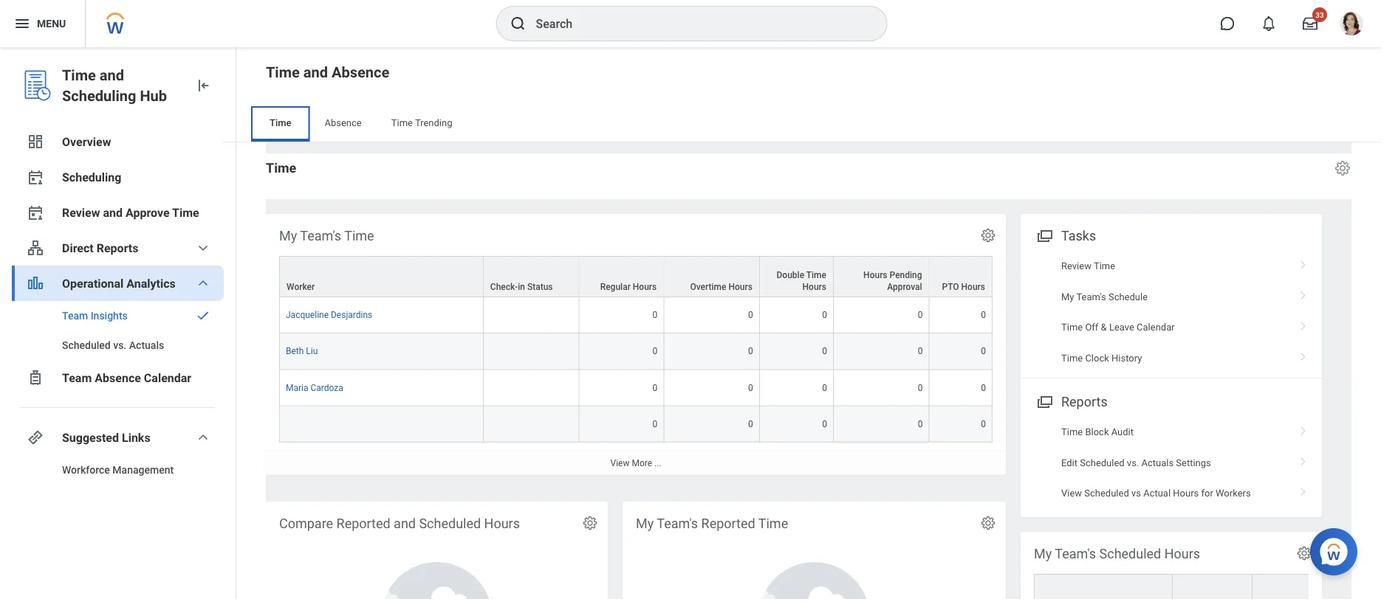 Task type: locate. For each thing, give the bounding box(es) containing it.
jacqueline desjardins
[[286, 310, 372, 321]]

chevron right image inside the view scheduled vs actual hours for workers link
[[1294, 483, 1313, 498]]

calendar inside navigation pane region
[[144, 371, 191, 385]]

direct reports button
[[12, 230, 224, 266]]

2 chevron down small image from the top
[[194, 275, 212, 292]]

calendar right the leave at the bottom right of page
[[1137, 322, 1175, 333]]

cardoza
[[311, 383, 343, 393]]

team insights link
[[12, 301, 224, 331]]

0 vertical spatial vs.
[[113, 339, 126, 352]]

2 reported from the left
[[701, 517, 755, 532]]

edit scheduled vs. actuals settings
[[1061, 457, 1211, 468]]

chevron right image inside review time link
[[1294, 256, 1313, 270]]

33
[[1315, 10, 1324, 19]]

0
[[653, 310, 657, 321], [748, 310, 753, 321], [822, 310, 827, 321], [918, 310, 923, 321], [981, 310, 986, 321], [653, 347, 657, 357], [748, 347, 753, 357], [822, 347, 827, 357], [918, 347, 923, 357], [981, 347, 986, 357], [653, 383, 657, 393], [748, 383, 753, 393], [822, 383, 827, 393], [918, 383, 923, 393], [981, 383, 986, 393], [653, 419, 657, 429], [748, 419, 753, 429], [822, 419, 827, 429], [918, 419, 923, 429], [981, 419, 986, 429]]

calendar down scheduled vs. actuals link
[[144, 371, 191, 385]]

hours inside "double time hours"
[[802, 282, 826, 293]]

1 list from the top
[[1021, 251, 1322, 374]]

1 vertical spatial scheduling
[[62, 170, 121, 184]]

0 horizontal spatial actuals
[[129, 339, 164, 352]]

list containing review time
[[1021, 251, 1322, 374]]

view scheduled vs actual hours for workers link
[[1021, 478, 1322, 509]]

team's inside my team's time element
[[300, 229, 341, 244]]

2 chevron right image from the top
[[1294, 347, 1313, 362]]

0 vertical spatial menu group image
[[1034, 225, 1054, 245]]

view for view scheduled vs actual hours for workers
[[1061, 488, 1082, 499]]

double
[[777, 270, 804, 281]]

link image
[[27, 429, 44, 447]]

calendar user solid image
[[27, 168, 44, 186]]

chevron down small image inside operational analytics dropdown button
[[194, 275, 212, 292]]

in
[[518, 282, 525, 293]]

scheduled
[[62, 339, 111, 352], [1080, 457, 1125, 468], [1084, 488, 1129, 499], [419, 517, 481, 532], [1099, 547, 1161, 562]]

chart image
[[27, 275, 44, 292]]

0 horizontal spatial view
[[610, 458, 630, 469]]

my team's scheduled hours
[[1034, 547, 1200, 562]]

chevron right image inside time block audit "link"
[[1294, 422, 1313, 436]]

view inside my team's time element
[[610, 458, 630, 469]]

menu banner
[[0, 0, 1381, 47]]

reports
[[97, 241, 138, 255], [1061, 395, 1108, 410]]

team left the insights
[[62, 310, 88, 322]]

1 vertical spatial actuals
[[1141, 457, 1174, 468]]

chevron right image inside the time clock history link
[[1294, 347, 1313, 362]]

list
[[1021, 251, 1322, 374], [1021, 417, 1322, 509]]

scheduling up the overview
[[62, 87, 136, 105]]

1 vertical spatial menu group image
[[1034, 391, 1054, 411]]

list containing time block audit
[[1021, 417, 1322, 509]]

and for scheduling
[[100, 66, 124, 84]]

chevron right image
[[1294, 256, 1313, 270], [1294, 347, 1313, 362], [1294, 452, 1313, 467]]

2 list from the top
[[1021, 417, 1322, 509]]

1 horizontal spatial reports
[[1061, 395, 1108, 410]]

calendar
[[1137, 322, 1175, 333], [144, 371, 191, 385]]

chevron right image
[[1294, 286, 1313, 301], [1294, 317, 1313, 332], [1294, 422, 1313, 436], [1294, 483, 1313, 498]]

check image
[[194, 309, 212, 323]]

and inside time and scheduling hub
[[100, 66, 124, 84]]

my up worker - click to sort/filter image
[[1034, 547, 1052, 562]]

2 team from the top
[[62, 371, 92, 385]]

time and scheduling hub element
[[62, 65, 182, 106]]

team's for scheduled
[[1055, 547, 1096, 562]]

reports inside 'dropdown button'
[[97, 241, 138, 255]]

1 vertical spatial chevron down small image
[[194, 275, 212, 292]]

1 scheduling from the top
[[62, 87, 136, 105]]

1 reported from the left
[[336, 517, 390, 532]]

overtime
[[690, 282, 726, 293]]

0 horizontal spatial reported
[[336, 517, 390, 532]]

worker
[[287, 282, 315, 293]]

team inside team absence calendar link
[[62, 371, 92, 385]]

team's for time
[[300, 229, 341, 244]]

scheduled vs. actuals link
[[12, 331, 224, 360]]

1 horizontal spatial vs.
[[1127, 457, 1139, 468]]

suggested links button
[[12, 420, 224, 456]]

2 vertical spatial absence
[[95, 371, 141, 385]]

1 chevron right image from the top
[[1294, 256, 1313, 270]]

3 chevron right image from the top
[[1294, 422, 1313, 436]]

team's up worker - click to sort/filter image
[[1055, 547, 1096, 562]]

0 horizontal spatial vs.
[[113, 339, 126, 352]]

1 vertical spatial vs.
[[1127, 457, 1139, 468]]

profile logan mcneil image
[[1340, 12, 1363, 38]]

cell
[[484, 298, 579, 334], [484, 334, 579, 370], [484, 370, 579, 406], [279, 406, 484, 443], [484, 406, 579, 443]]

configure my team's time image
[[980, 227, 996, 244]]

1 horizontal spatial reported
[[701, 517, 755, 532]]

1 vertical spatial view
[[1061, 488, 1082, 499]]

chevron right image inside "time off & leave calendar" link
[[1294, 317, 1313, 332]]

and for approve
[[103, 206, 123, 220]]

scheduling down the overview
[[62, 170, 121, 184]]

1 vertical spatial list
[[1021, 417, 1322, 509]]

1 vertical spatial team
[[62, 371, 92, 385]]

0 vertical spatial view
[[610, 458, 630, 469]]

0 vertical spatial scheduling
[[62, 87, 136, 105]]

2 vertical spatial chevron right image
[[1294, 452, 1313, 467]]

my team's reported time element
[[623, 502, 1006, 600]]

status
[[527, 282, 553, 293]]

team's up the off
[[1076, 291, 1106, 302]]

0 vertical spatial review
[[62, 206, 100, 220]]

vs. down team insights link
[[113, 339, 126, 352]]

my team's time element
[[266, 214, 1006, 475]]

reported inside "element"
[[336, 517, 390, 532]]

time and scheduling hub
[[62, 66, 167, 105]]

and inside "element"
[[394, 517, 416, 532]]

review inside list
[[1061, 261, 1091, 272]]

view
[[610, 458, 630, 469], [1061, 488, 1082, 499]]

worker button
[[280, 257, 483, 297]]

0 vertical spatial list
[[1021, 251, 1322, 374]]

notifications large image
[[1261, 16, 1276, 31]]

hours inside list
[[1173, 488, 1199, 499]]

audit
[[1111, 427, 1134, 438]]

hours
[[863, 270, 887, 281], [633, 282, 657, 293], [728, 282, 752, 293], [802, 282, 826, 293], [961, 282, 985, 293], [1173, 488, 1199, 499], [484, 517, 520, 532], [1164, 547, 1200, 562]]

my team's schedule link
[[1021, 282, 1322, 312]]

hours inside 'popup button'
[[961, 282, 985, 293]]

time clock history link
[[1021, 343, 1322, 374]]

reported
[[336, 517, 390, 532], [701, 517, 755, 532]]

0 vertical spatial reports
[[97, 241, 138, 255]]

regular
[[600, 282, 631, 293]]

view left more
[[610, 458, 630, 469]]

compare reported and scheduled hours element
[[266, 502, 608, 600]]

team's down the ... at the left
[[657, 517, 698, 532]]

row containing maria cardoza
[[279, 370, 993, 406]]

my up worker
[[279, 229, 297, 244]]

my
[[279, 229, 297, 244], [1061, 291, 1074, 302], [636, 517, 654, 532], [1034, 547, 1052, 562]]

view more ...
[[610, 458, 661, 469]]

management
[[113, 464, 174, 476]]

absence inside navigation pane region
[[95, 371, 141, 385]]

actuals up the team absence calendar
[[129, 339, 164, 352]]

vs. inside list
[[1127, 457, 1139, 468]]

scheduled inside 'operational analytics' element
[[62, 339, 111, 352]]

1 horizontal spatial review
[[1061, 261, 1091, 272]]

scheduled inside "element"
[[419, 517, 481, 532]]

approval
[[887, 282, 922, 293]]

chevron right image inside edit scheduled vs. actuals settings link
[[1294, 452, 1313, 467]]

reports up 'block'
[[1061, 395, 1108, 410]]

1 vertical spatial absence
[[325, 117, 362, 128]]

vs
[[1131, 488, 1141, 499]]

team's inside my team's schedule link
[[1076, 291, 1106, 302]]

menu group image
[[1034, 225, 1054, 245], [1034, 391, 1054, 411]]

1 menu group image from the top
[[1034, 225, 1054, 245]]

workers
[[1216, 488, 1251, 499]]

hours inside "element"
[[484, 517, 520, 532]]

chevron down small image
[[194, 239, 212, 257], [194, 275, 212, 292]]

1 vertical spatial calendar
[[144, 371, 191, 385]]

column header
[[1034, 575, 1173, 600], [1173, 575, 1253, 600]]

direct
[[62, 241, 94, 255]]

chevron right image inside my team's schedule link
[[1294, 286, 1313, 301]]

1 horizontal spatial calendar
[[1137, 322, 1175, 333]]

view inside list
[[1061, 488, 1082, 499]]

more
[[632, 458, 652, 469]]

team inside team insights link
[[62, 310, 88, 322]]

menu
[[37, 17, 66, 30]]

team's
[[300, 229, 341, 244], [1076, 291, 1106, 302], [657, 517, 698, 532], [1055, 547, 1096, 562]]

configure this page image
[[1334, 160, 1351, 177]]

inbox large image
[[1303, 16, 1318, 31]]

pending
[[890, 270, 922, 281]]

my for my team's time
[[279, 229, 297, 244]]

0 horizontal spatial calendar
[[144, 371, 191, 385]]

block
[[1085, 427, 1109, 438]]

2 column header from the left
[[1173, 575, 1253, 600]]

0 vertical spatial chevron down small image
[[194, 239, 212, 257]]

my right 'configure compare reported and scheduled hours' 'image' in the left bottom of the page
[[636, 517, 654, 532]]

review down the tasks on the top right of the page
[[1061, 261, 1091, 272]]

team's inside my team's reported time element
[[657, 517, 698, 532]]

workforce management link
[[12, 456, 224, 485]]

view down edit
[[1061, 488, 1082, 499]]

leave
[[1109, 322, 1134, 333]]

actual
[[1143, 488, 1171, 499]]

review for review and approve time
[[62, 206, 100, 220]]

time inside time and scheduling hub
[[62, 66, 96, 84]]

chevron right image for time clock history
[[1294, 347, 1313, 362]]

chevron down small image inside direct reports 'dropdown button'
[[194, 239, 212, 257]]

1 chevron down small image from the top
[[194, 239, 212, 257]]

team right 'task timeoff' image
[[62, 371, 92, 385]]

dashboard image
[[27, 133, 44, 151]]

3 chevron right image from the top
[[1294, 452, 1313, 467]]

vs.
[[113, 339, 126, 352], [1127, 457, 1139, 468]]

view team image
[[27, 239, 44, 257]]

my team's schedule
[[1061, 291, 1148, 302]]

check-
[[490, 282, 518, 293]]

tab list
[[251, 106, 1366, 142]]

configure my team's scheduled hours image
[[1296, 546, 1312, 562]]

hub
[[140, 87, 167, 105]]

and inside 'link'
[[103, 206, 123, 220]]

team's up worker
[[300, 229, 341, 244]]

row containing beth liu
[[279, 334, 993, 370]]

settings
[[1176, 457, 1211, 468]]

team's for reported
[[657, 517, 698, 532]]

double time hours
[[777, 270, 826, 293]]

liu
[[306, 347, 318, 357]]

actuals inside 'operational analytics' element
[[129, 339, 164, 352]]

my for my team's schedule
[[1061, 291, 1074, 302]]

my inside list
[[1061, 291, 1074, 302]]

jacqueline
[[286, 310, 329, 321]]

list for reports
[[1021, 417, 1322, 509]]

0 horizontal spatial reports
[[97, 241, 138, 255]]

pto
[[942, 282, 959, 293]]

review inside 'link'
[[62, 206, 100, 220]]

row containing double time hours
[[279, 256, 993, 298]]

analytics
[[127, 277, 176, 291]]

0 vertical spatial calendar
[[1137, 322, 1175, 333]]

my team's time
[[279, 229, 374, 244]]

edit
[[1061, 457, 1078, 468]]

and
[[303, 64, 328, 81], [100, 66, 124, 84], [103, 206, 123, 220], [394, 517, 416, 532]]

1 team from the top
[[62, 310, 88, 322]]

maria
[[286, 383, 308, 393]]

2 chevron right image from the top
[[1294, 317, 1313, 332]]

1 chevron right image from the top
[[1294, 286, 1313, 301]]

vs. up vs
[[1127, 457, 1139, 468]]

team for team absence calendar
[[62, 371, 92, 385]]

1 column header from the left
[[1034, 575, 1173, 600]]

team's inside my team's scheduled hours element
[[1055, 547, 1096, 562]]

4 chevron right image from the top
[[1294, 483, 1313, 498]]

2 menu group image from the top
[[1034, 391, 1054, 411]]

0 vertical spatial actuals
[[129, 339, 164, 352]]

off
[[1085, 322, 1098, 333]]

1 vertical spatial review
[[1061, 261, 1091, 272]]

review up the direct
[[62, 206, 100, 220]]

my team's reported time
[[636, 517, 788, 532]]

my down review time
[[1061, 291, 1074, 302]]

menu group image for reports
[[1034, 391, 1054, 411]]

row containing jacqueline desjardins
[[279, 298, 993, 334]]

actuals up actual
[[1141, 457, 1174, 468]]

reports up operational analytics dropdown button
[[97, 241, 138, 255]]

view for view more ...
[[610, 458, 630, 469]]

time
[[266, 64, 300, 81], [62, 66, 96, 84], [270, 117, 291, 128], [391, 117, 413, 128], [266, 161, 296, 176], [172, 206, 199, 220], [344, 229, 374, 244], [1094, 261, 1115, 272], [806, 270, 826, 281], [1061, 322, 1083, 333], [1061, 353, 1083, 364], [1061, 427, 1083, 438], [758, 517, 788, 532]]

1 horizontal spatial view
[[1061, 488, 1082, 499]]

team for team insights
[[62, 310, 88, 322]]

vs. inside 'operational analytics' element
[[113, 339, 126, 352]]

1 horizontal spatial actuals
[[1141, 457, 1174, 468]]

0 vertical spatial team
[[62, 310, 88, 322]]

scheduling
[[62, 87, 136, 105], [62, 170, 121, 184]]

0 vertical spatial chevron right image
[[1294, 256, 1313, 270]]

operational
[[62, 277, 124, 291]]

0 horizontal spatial review
[[62, 206, 100, 220]]

justify image
[[13, 15, 31, 32]]

&
[[1101, 322, 1107, 333]]

1 vertical spatial chevron right image
[[1294, 347, 1313, 362]]

row
[[279, 256, 993, 298], [279, 298, 993, 334], [279, 334, 993, 370], [279, 370, 993, 406], [279, 406, 993, 443], [1034, 575, 1381, 600]]



Task type: vqa. For each thing, say whether or not it's contained in the screenshot.
Show
no



Task type: describe. For each thing, give the bounding box(es) containing it.
maria cardoza link
[[286, 380, 343, 393]]

hours pending approval
[[863, 270, 922, 293]]

for
[[1201, 488, 1213, 499]]

my team's scheduled hours element
[[1021, 532, 1381, 600]]

suggested
[[62, 431, 119, 445]]

regular hours
[[600, 282, 657, 293]]

chevron down small image for reports
[[194, 239, 212, 257]]

review time link
[[1021, 251, 1322, 282]]

overview link
[[12, 124, 224, 160]]

row containing 0
[[279, 406, 993, 443]]

jacqueline desjardins link
[[286, 307, 372, 321]]

time clock history
[[1061, 353, 1142, 364]]

operational analytics
[[62, 277, 176, 291]]

view more ... link
[[266, 451, 1006, 475]]

time block audit link
[[1021, 417, 1322, 448]]

2 scheduling from the top
[[62, 170, 121, 184]]

insights
[[91, 310, 128, 322]]

beth liu link
[[286, 344, 318, 357]]

maria cardoza
[[286, 383, 343, 393]]

review and approve time
[[62, 206, 199, 220]]

menu button
[[0, 0, 85, 47]]

chevron down small image
[[194, 429, 212, 447]]

time trending
[[391, 117, 452, 128]]

time inside "link"
[[1061, 427, 1083, 438]]

time and absence
[[266, 64, 389, 81]]

scheduled vs. actuals
[[62, 339, 164, 352]]

calendar inside list
[[1137, 322, 1175, 333]]

chevron right image for time block audit
[[1294, 422, 1313, 436]]

pto hours
[[942, 282, 985, 293]]

edit scheduled vs. actuals settings link
[[1021, 448, 1322, 478]]

overtime hours
[[690, 282, 752, 293]]

operational analytics element
[[12, 301, 224, 360]]

calendar user solid image
[[27, 204, 44, 222]]

time inside "double time hours"
[[806, 270, 826, 281]]

1 vertical spatial reports
[[1061, 395, 1108, 410]]

overtime hours button
[[664, 257, 759, 297]]

review and approve time link
[[12, 195, 224, 230]]

suggested links
[[62, 431, 150, 445]]

scheduling link
[[12, 160, 224, 195]]

my for my team's scheduled hours
[[1034, 547, 1052, 562]]

configure compare reported and scheduled hours image
[[582, 515, 598, 532]]

worker - click to sort/filter image
[[1041, 588, 1165, 600]]

hours inside hours pending approval
[[863, 270, 887, 281]]

Search Workday  search field
[[536, 7, 856, 40]]

search image
[[509, 15, 527, 32]]

workforce management
[[62, 464, 174, 476]]

workforce
[[62, 464, 110, 476]]

beth liu
[[286, 347, 318, 357]]

check-in status button
[[484, 257, 579, 297]]

actuals inside list
[[1141, 457, 1174, 468]]

menu group image for tasks
[[1034, 225, 1054, 245]]

row inside my team's scheduled hours element
[[1034, 575, 1381, 600]]

team's for schedule
[[1076, 291, 1106, 302]]

33 button
[[1294, 7, 1327, 40]]

history
[[1112, 353, 1142, 364]]

time block audit
[[1061, 427, 1134, 438]]

scheduling inside time and scheduling hub
[[62, 87, 136, 105]]

double time hours button
[[760, 257, 833, 297]]

and for absence
[[303, 64, 328, 81]]

regular hours button
[[579, 257, 663, 297]]

team absence calendar link
[[12, 360, 224, 396]]

overview
[[62, 135, 111, 149]]

approve
[[126, 206, 170, 220]]

navigation pane region
[[0, 47, 236, 600]]

chevron down small image for analytics
[[194, 275, 212, 292]]

compare reported and scheduled hours
[[279, 517, 520, 532]]

task timeoff image
[[27, 369, 44, 387]]

schedule
[[1108, 291, 1148, 302]]

review for review time
[[1061, 261, 1091, 272]]

check-in status
[[490, 282, 553, 293]]

tasks
[[1061, 229, 1096, 244]]

view scheduled vs actual hours for workers
[[1061, 488, 1251, 499]]

pto hours button
[[929, 257, 992, 297]]

time off & leave calendar link
[[1021, 312, 1322, 343]]

trending
[[415, 117, 452, 128]]

0 vertical spatial absence
[[332, 64, 389, 81]]

direct reports
[[62, 241, 138, 255]]

2023/10/24 - click to sort/filter image
[[1259, 588, 1325, 600]]

compare
[[279, 517, 333, 532]]

hours pending approval button
[[834, 257, 929, 297]]

time off & leave calendar
[[1061, 322, 1175, 333]]

chevron right image for view scheduled vs actual hours for workers
[[1294, 483, 1313, 498]]

chevron right image for review time
[[1294, 256, 1313, 270]]

tab list containing time
[[251, 106, 1366, 142]]

team insights
[[62, 310, 128, 322]]

transformation import image
[[194, 77, 212, 95]]

beth
[[286, 347, 304, 357]]

my for my team's reported time
[[636, 517, 654, 532]]

list for tasks
[[1021, 251, 1322, 374]]

team absence calendar
[[62, 371, 191, 385]]

operational analytics button
[[12, 266, 224, 301]]

chevron right image for my team's schedule
[[1294, 286, 1313, 301]]

chevron right image for time off & leave calendar
[[1294, 317, 1313, 332]]

time inside 'link'
[[172, 206, 199, 220]]

configure my team's reported time image
[[980, 515, 996, 532]]

links
[[122, 431, 150, 445]]

chevron right image for edit scheduled vs. actuals settings
[[1294, 452, 1313, 467]]

desjardins
[[331, 310, 372, 321]]



